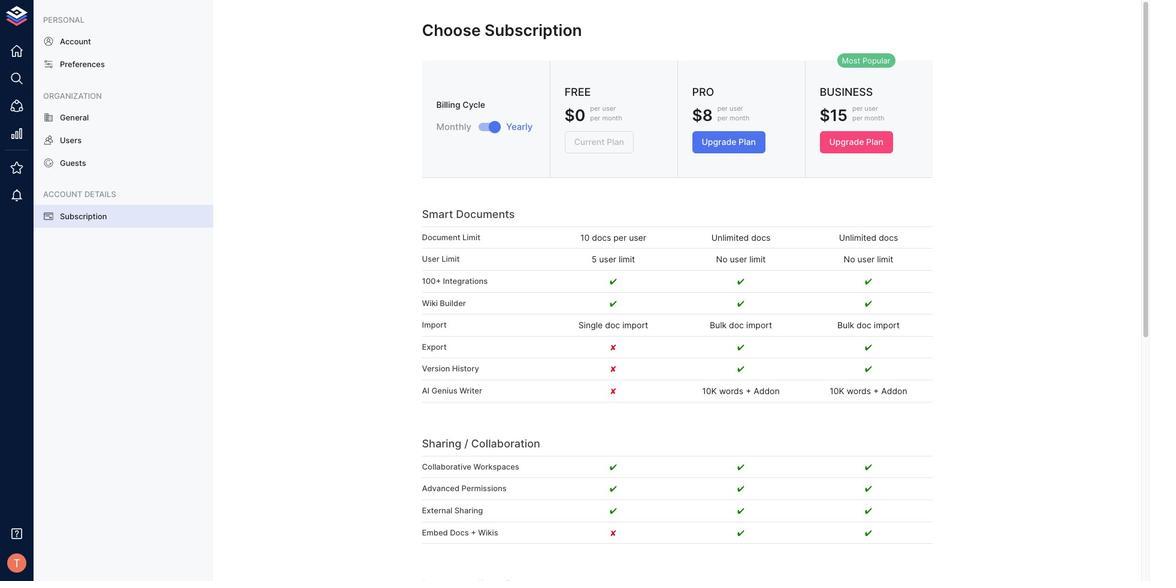 Task type: vqa. For each thing, say whether or not it's contained in the screenshot.
10K
yes



Task type: locate. For each thing, give the bounding box(es) containing it.
1 horizontal spatial 10k words + addon
[[830, 386, 907, 396]]

1 horizontal spatial bulk
[[838, 320, 854, 330]]

collaboration
[[471, 437, 540, 450]]

$ down pro
[[692, 106, 703, 125]]

users link
[[34, 129, 213, 152]]

2 10k words + addon from the left
[[830, 386, 907, 396]]

2 horizontal spatial docs
[[879, 232, 898, 243]]

4 ✘ from the top
[[611, 528, 616, 538]]

2 $ from the left
[[820, 106, 830, 125]]

0 horizontal spatial 10k
[[702, 386, 717, 396]]

1 horizontal spatial unlimited docs
[[839, 232, 898, 243]]

0 horizontal spatial $
[[692, 106, 703, 125]]

1 horizontal spatial bulk doc import
[[838, 320, 900, 330]]

1 horizontal spatial no user limit
[[844, 254, 894, 264]]

1 10k words + addon from the left
[[702, 386, 780, 396]]

upgrade plan
[[702, 137, 756, 147], [830, 137, 884, 147]]

$0
[[565, 106, 586, 125]]

plan down $ 15 per user per month
[[866, 137, 884, 147]]

8
[[703, 106, 713, 125]]

2 unlimited from the left
[[839, 232, 877, 243]]

1 horizontal spatial doc
[[729, 320, 744, 330]]

wiki
[[422, 298, 438, 308]]

$ 15 per user per month
[[820, 104, 885, 125]]

10k
[[702, 386, 717, 396], [830, 386, 845, 396]]

single
[[579, 320, 603, 330]]

upgrade
[[702, 137, 737, 147], [830, 137, 864, 147]]

1 horizontal spatial upgrade
[[830, 137, 864, 147]]

$
[[692, 106, 703, 125], [820, 106, 830, 125]]

2 horizontal spatial limit
[[877, 254, 894, 264]]

limit
[[463, 232, 481, 242], [442, 254, 460, 264]]

account details
[[43, 190, 116, 199]]

✘ for export
[[611, 342, 616, 352]]

upgrade plan button down $ 8 per user per month
[[692, 131, 766, 153]]

1 horizontal spatial no
[[844, 254, 855, 264]]

user inside $ 15 per user per month
[[865, 104, 878, 113]]

upgrade down the 15
[[830, 137, 864, 147]]

docs
[[592, 232, 611, 243], [751, 232, 771, 243], [879, 232, 898, 243]]

import
[[623, 320, 648, 330], [746, 320, 772, 330], [874, 320, 900, 330]]

2 addon from the left
[[881, 386, 907, 396]]

1 horizontal spatial subscription
[[485, 20, 582, 40]]

pro
[[692, 86, 714, 98]]

limit right user
[[442, 254, 460, 264]]

0 horizontal spatial docs
[[592, 232, 611, 243]]

✔
[[610, 276, 617, 286], [738, 276, 745, 286], [865, 276, 872, 286], [610, 298, 617, 308], [738, 298, 745, 308], [865, 298, 872, 308], [738, 342, 745, 352], [865, 342, 872, 352], [738, 364, 745, 374], [865, 364, 872, 374], [610, 462, 617, 472], [738, 462, 745, 472], [865, 462, 872, 472], [610, 484, 617, 494], [738, 484, 745, 494], [865, 484, 872, 494], [610, 506, 617, 516], [738, 506, 745, 516], [865, 506, 872, 516], [738, 528, 745, 538], [865, 528, 872, 538]]

1 doc from the left
[[605, 320, 620, 330]]

2 10k from the left
[[830, 386, 845, 396]]

0 horizontal spatial subscription
[[60, 211, 107, 221]]

account link
[[34, 30, 213, 53]]

0 vertical spatial sharing
[[422, 437, 462, 450]]

1 vertical spatial subscription
[[60, 211, 107, 221]]

limit down smart documents
[[463, 232, 481, 242]]

0 vertical spatial limit
[[463, 232, 481, 242]]

addon
[[754, 386, 780, 396], [881, 386, 907, 396]]

0 horizontal spatial doc
[[605, 320, 620, 330]]

2 horizontal spatial doc
[[857, 320, 872, 330]]

0 horizontal spatial import
[[623, 320, 648, 330]]

1 month from the left
[[602, 114, 622, 122]]

month right the 15
[[865, 114, 885, 122]]

1 no from the left
[[716, 254, 728, 264]]

2 bulk from the left
[[838, 320, 854, 330]]

1 horizontal spatial limit
[[463, 232, 481, 242]]

sharing
[[422, 437, 462, 450], [455, 506, 483, 515]]

version
[[422, 364, 450, 373]]

smart
[[422, 208, 453, 220]]

1 horizontal spatial docs
[[751, 232, 771, 243]]

1 words from the left
[[719, 386, 744, 396]]

1 $ from the left
[[692, 106, 703, 125]]

3 ✘ from the top
[[611, 386, 616, 396]]

1 bulk from the left
[[710, 320, 727, 330]]

details
[[84, 190, 116, 199]]

user
[[602, 104, 616, 113], [730, 104, 743, 113], [865, 104, 878, 113], [629, 232, 646, 243], [599, 254, 617, 264], [730, 254, 747, 264], [858, 254, 875, 264]]

version history
[[422, 364, 479, 373]]

unlimited docs
[[712, 232, 771, 243], [839, 232, 898, 243]]

1 unlimited docs from the left
[[712, 232, 771, 243]]

docs
[[450, 528, 469, 537]]

1 ✘ from the top
[[611, 342, 616, 352]]

unlimited
[[712, 232, 749, 243], [839, 232, 877, 243]]

2 upgrade plan button from the left
[[820, 131, 893, 153]]

5 user limit
[[592, 254, 635, 264]]

✘ for ai genius writer
[[611, 386, 616, 396]]

1 10k from the left
[[702, 386, 717, 396]]

0 horizontal spatial +
[[471, 528, 476, 537]]

1 unlimited from the left
[[712, 232, 749, 243]]

1 horizontal spatial upgrade plan button
[[820, 131, 893, 153]]

+
[[746, 386, 752, 396], [874, 386, 879, 396], [471, 528, 476, 537]]

1 docs from the left
[[592, 232, 611, 243]]

0 horizontal spatial limit
[[442, 254, 460, 264]]

month for 8
[[730, 114, 750, 122]]

month inside $ 8 per user per month
[[730, 114, 750, 122]]

popular
[[863, 56, 891, 65]]

business
[[820, 86, 873, 98]]

$ inside $ 15 per user per month
[[820, 106, 830, 125]]

✘ for version history
[[611, 364, 616, 374]]

upgrade down $ 8 per user per month
[[702, 137, 737, 147]]

0 horizontal spatial upgrade
[[702, 137, 737, 147]]

per
[[590, 104, 601, 113], [718, 104, 728, 113], [853, 104, 863, 113], [590, 114, 601, 122], [718, 114, 728, 122], [853, 114, 863, 122], [614, 232, 627, 243]]

$ for 8
[[692, 106, 703, 125]]

2 upgrade plan from the left
[[830, 137, 884, 147]]

month right the $0
[[602, 114, 622, 122]]

3 month from the left
[[865, 114, 885, 122]]

no
[[716, 254, 728, 264], [844, 254, 855, 264]]

0 horizontal spatial bulk
[[710, 320, 727, 330]]

no user limit
[[716, 254, 766, 264], [844, 254, 894, 264]]

1 horizontal spatial 10k
[[830, 386, 845, 396]]

ai genius writer
[[422, 386, 482, 395]]

1 horizontal spatial month
[[730, 114, 750, 122]]

0 horizontal spatial unlimited docs
[[712, 232, 771, 243]]

import
[[422, 320, 447, 330]]

0 horizontal spatial upgrade plan
[[702, 137, 756, 147]]

upgrade plan down $ 8 per user per month
[[702, 137, 756, 147]]

1 horizontal spatial addon
[[881, 386, 907, 396]]

advanced permissions
[[422, 484, 507, 493]]

cycle
[[463, 99, 485, 110]]

0 horizontal spatial plan
[[739, 137, 756, 147]]

1 horizontal spatial import
[[746, 320, 772, 330]]

1 vertical spatial limit
[[442, 254, 460, 264]]

15
[[830, 106, 848, 125]]

0 horizontal spatial limit
[[619, 254, 635, 264]]

0 horizontal spatial 10k words + addon
[[702, 386, 780, 396]]

writer
[[460, 386, 482, 395]]

upgrade plan button down $ 15 per user per month
[[820, 131, 893, 153]]

0 horizontal spatial unlimited
[[712, 232, 749, 243]]

doc
[[605, 320, 620, 330], [729, 320, 744, 330], [857, 320, 872, 330]]

plan down $ 8 per user per month
[[739, 137, 756, 147]]

bulk
[[710, 320, 727, 330], [838, 320, 854, 330]]

2 upgrade from the left
[[830, 137, 864, 147]]

0 horizontal spatial bulk doc import
[[710, 320, 772, 330]]

2 no from the left
[[844, 254, 855, 264]]

1 no user limit from the left
[[716, 254, 766, 264]]

1 bulk doc import from the left
[[710, 320, 772, 330]]

preferences link
[[34, 53, 213, 76]]

external sharing
[[422, 506, 483, 515]]

general link
[[34, 106, 213, 129]]

✘ for embed docs + wikis
[[611, 528, 616, 538]]

collaborative
[[422, 462, 471, 471]]

$ for 15
[[820, 106, 830, 125]]

0 horizontal spatial upgrade plan button
[[692, 131, 766, 153]]

bulk doc import
[[710, 320, 772, 330], [838, 320, 900, 330]]

$0 per user per month
[[565, 104, 622, 125]]

plan
[[739, 137, 756, 147], [866, 137, 884, 147]]

1 horizontal spatial words
[[847, 386, 871, 396]]

0 horizontal spatial no
[[716, 254, 728, 264]]

2 month from the left
[[730, 114, 750, 122]]

month for 15
[[865, 114, 885, 122]]

advanced
[[422, 484, 460, 493]]

0 horizontal spatial words
[[719, 386, 744, 396]]

0 horizontal spatial addon
[[754, 386, 780, 396]]

2 ✘ from the top
[[611, 364, 616, 374]]

$ down business
[[820, 106, 830, 125]]

1 horizontal spatial $
[[820, 106, 830, 125]]

upgrade plan button
[[692, 131, 766, 153], [820, 131, 893, 153]]

2 horizontal spatial month
[[865, 114, 885, 122]]

month
[[602, 114, 622, 122], [730, 114, 750, 122], [865, 114, 885, 122]]

month inside $ 15 per user per month
[[865, 114, 885, 122]]

1 horizontal spatial plan
[[866, 137, 884, 147]]

$ inside $ 8 per user per month
[[692, 106, 703, 125]]

collaborative workspaces
[[422, 462, 519, 471]]

choose
[[422, 20, 481, 40]]

5
[[592, 254, 597, 264]]

10k words + addon
[[702, 386, 780, 396], [830, 386, 907, 396]]

1 plan from the left
[[739, 137, 756, 147]]

/
[[464, 437, 468, 450]]

words
[[719, 386, 744, 396], [847, 386, 871, 396]]

upgrade plan down $ 15 per user per month
[[830, 137, 884, 147]]

2 horizontal spatial import
[[874, 320, 900, 330]]

preferences
[[60, 60, 105, 69]]

limit
[[619, 254, 635, 264], [750, 254, 766, 264], [877, 254, 894, 264]]

sharing up collaborative
[[422, 437, 462, 450]]

2 limit from the left
[[750, 254, 766, 264]]

guests
[[60, 158, 86, 168]]

1 horizontal spatial upgrade plan
[[830, 137, 884, 147]]

1 horizontal spatial unlimited
[[839, 232, 877, 243]]

1 horizontal spatial limit
[[750, 254, 766, 264]]

document
[[422, 232, 460, 242]]

sharing down advanced permissions
[[455, 506, 483, 515]]

0 horizontal spatial no user limit
[[716, 254, 766, 264]]

month right 8
[[730, 114, 750, 122]]

0 horizontal spatial month
[[602, 114, 622, 122]]



Task type: describe. For each thing, give the bounding box(es) containing it.
3 import from the left
[[874, 320, 900, 330]]

account
[[43, 190, 82, 199]]

integrations
[[443, 276, 488, 286]]

10 docs per user
[[581, 232, 646, 243]]

genius
[[432, 386, 458, 395]]

1 limit from the left
[[619, 254, 635, 264]]

general
[[60, 112, 89, 122]]

most popular
[[842, 56, 891, 65]]

1 upgrade from the left
[[702, 137, 737, 147]]

2 words from the left
[[847, 386, 871, 396]]

ai
[[422, 386, 430, 395]]

1 import from the left
[[623, 320, 648, 330]]

billing cycle
[[436, 99, 485, 110]]

billing
[[436, 99, 461, 110]]

smart documents
[[422, 208, 515, 220]]

single doc import
[[579, 320, 648, 330]]

external
[[422, 506, 453, 515]]

free
[[565, 86, 591, 98]]

1 upgrade plan from the left
[[702, 137, 756, 147]]

2 bulk doc import from the left
[[838, 320, 900, 330]]

documents
[[456, 208, 515, 220]]

3 docs from the left
[[879, 232, 898, 243]]

embed docs + wikis
[[422, 528, 498, 537]]

personal
[[43, 15, 84, 25]]

2 horizontal spatial +
[[874, 386, 879, 396]]

export
[[422, 342, 447, 352]]

t
[[13, 557, 20, 570]]

user limit
[[422, 254, 460, 264]]

subscription link
[[34, 205, 213, 227]]

limit for 5 user limit
[[442, 254, 460, 264]]

1 vertical spatial sharing
[[455, 506, 483, 515]]

2 plan from the left
[[866, 137, 884, 147]]

100+
[[422, 276, 441, 286]]

t button
[[4, 550, 30, 576]]

2 unlimited docs from the left
[[839, 232, 898, 243]]

3 limit from the left
[[877, 254, 894, 264]]

2 docs from the left
[[751, 232, 771, 243]]

1 addon from the left
[[754, 386, 780, 396]]

100+ integrations
[[422, 276, 488, 286]]

most
[[842, 56, 861, 65]]

wiki builder
[[422, 298, 466, 308]]

yearly
[[506, 121, 533, 132]]

2 import from the left
[[746, 320, 772, 330]]

month inside $0 per user per month
[[602, 114, 622, 122]]

user inside $0 per user per month
[[602, 104, 616, 113]]

monthly
[[436, 121, 472, 132]]

1 horizontal spatial +
[[746, 386, 752, 396]]

permissions
[[462, 484, 507, 493]]

sharing / collaboration
[[422, 437, 540, 450]]

0 vertical spatial subscription
[[485, 20, 582, 40]]

builder
[[440, 298, 466, 308]]

2 no user limit from the left
[[844, 254, 894, 264]]

choose subscription
[[422, 20, 582, 40]]

wikis
[[478, 528, 498, 537]]

embed
[[422, 528, 448, 537]]

organization
[[43, 91, 102, 100]]

limit for 10 docs per user
[[463, 232, 481, 242]]

users
[[60, 135, 82, 145]]

10
[[581, 232, 590, 243]]

3 doc from the left
[[857, 320, 872, 330]]

guests link
[[34, 152, 213, 175]]

1 upgrade plan button from the left
[[692, 131, 766, 153]]

2 doc from the left
[[729, 320, 744, 330]]

history
[[452, 364, 479, 373]]

account
[[60, 37, 91, 46]]

user inside $ 8 per user per month
[[730, 104, 743, 113]]

user
[[422, 254, 440, 264]]

$ 8 per user per month
[[692, 104, 750, 125]]

workspaces
[[474, 462, 519, 471]]

document limit
[[422, 232, 481, 242]]



